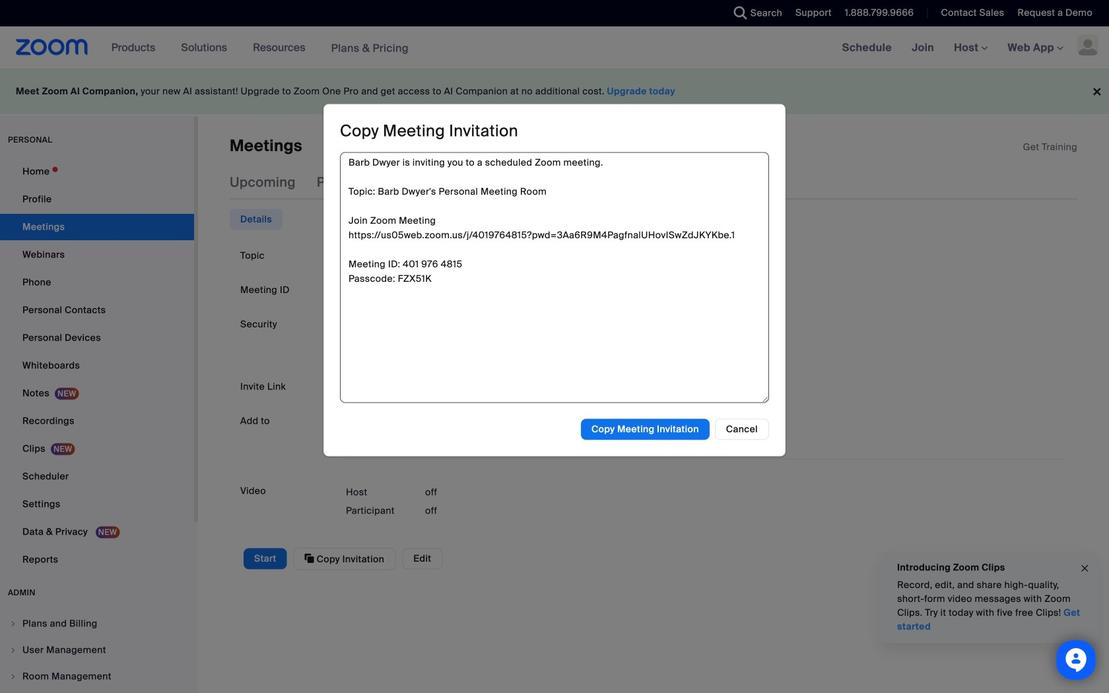 Task type: locate. For each thing, give the bounding box(es) containing it.
meetings navigation
[[833, 26, 1109, 70]]

tab
[[230, 209, 283, 230]]

copy invitation content text field
[[340, 152, 769, 403]]

personal menu menu
[[0, 158, 194, 575]]

application
[[1023, 141, 1078, 154], [346, 376, 1067, 397]]

banner
[[0, 26, 1109, 70]]

admin menu menu
[[0, 611, 194, 693]]

btn image
[[346, 415, 359, 429]]

1 vertical spatial application
[[346, 376, 1067, 397]]

copy image
[[305, 553, 314, 565]]

dialog
[[324, 104, 786, 457]]

tab list
[[230, 209, 283, 230]]

heading
[[340, 121, 518, 141]]

footer
[[0, 69, 1109, 114]]

close image
[[1080, 561, 1090, 576]]

product information navigation
[[101, 26, 419, 70]]

add to yahoo calendar image
[[625, 415, 638, 429]]



Task type: vqa. For each thing, say whether or not it's contained in the screenshot.
dialog
yes



Task type: describe. For each thing, give the bounding box(es) containing it.
tabs of meeting tab list
[[230, 165, 654, 200]]

zoom logo image
[[16, 39, 88, 55]]

add to outlook calendar (.ics) image
[[471, 415, 484, 429]]

0 vertical spatial application
[[1023, 141, 1078, 154]]



